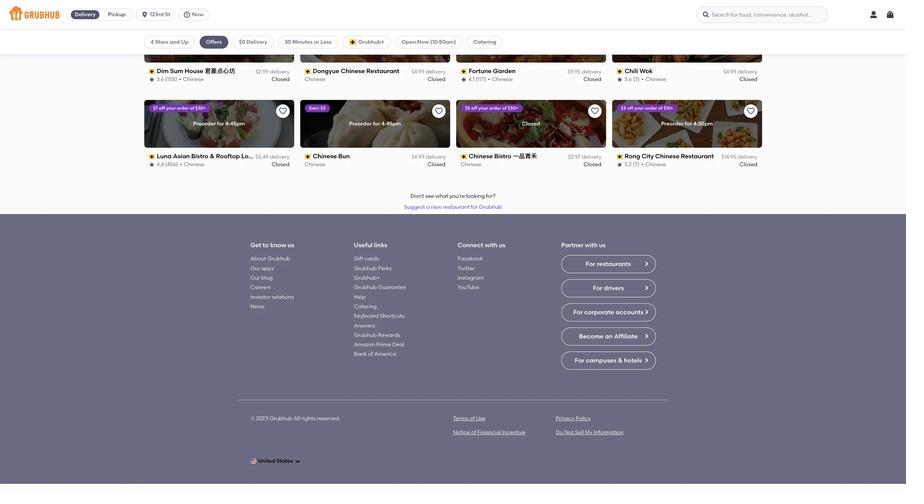Task type: describe. For each thing, give the bounding box(es) containing it.
preorder for sum
[[193, 35, 215, 42]]

for inside button
[[471, 204, 478, 210]]

preorder for city
[[661, 121, 684, 127]]

svg image inside now button
[[183, 11, 191, 18]]

grubhub rewards link
[[354, 332, 400, 338]]

• for asian
[[180, 161, 182, 168]]

off for luna asian bistro & rooftop lounge
[[159, 106, 165, 111]]

preorder for asian
[[193, 121, 216, 127]]

12:30pm
[[693, 35, 714, 42]]

catering link
[[354, 303, 377, 310]]

pickup button
[[101, 9, 133, 21]]

bank
[[354, 351, 367, 358]]

2 $3 from the left
[[621, 106, 627, 111]]

$4.99 for chili wok
[[724, 69, 737, 75]]

dongyue chinese restaurant
[[313, 68, 400, 75]]

4:45pm for restaurant
[[382, 35, 401, 42]]

of down house
[[190, 106, 194, 111]]

suggest
[[404, 204, 425, 210]]

connect with us
[[458, 242, 506, 249]]

gift
[[354, 256, 364, 262]]

our blog link
[[250, 275, 273, 281]]

for restaurants link
[[561, 255, 656, 273]]

$2.97
[[568, 154, 581, 160]]

subscription pass image for dim sum house 君豪点心坊
[[149, 69, 155, 74]]

delivery for dim sum house 君豪点心坊
[[270, 69, 290, 75]]

your for luna
[[166, 106, 176, 111]]

know
[[270, 242, 286, 249]]

fortune
[[469, 68, 492, 75]]

luna asian bistro & rooftop lounge
[[157, 153, 264, 160]]

$0 delivery
[[239, 39, 267, 45]]

rong city chinese restaurant
[[625, 153, 714, 160]]

instagram link
[[458, 275, 484, 281]]

4.1
[[469, 76, 475, 83]]

$15+
[[664, 106, 674, 111]]

save this restaurant image for luna asian bistro & rooftop lounge
[[278, 107, 287, 116]]

house
[[185, 68, 203, 75]]

language select image
[[250, 458, 257, 464]]

$2.97 delivery
[[568, 154, 602, 160]]

$30+ for 一品青禾
[[508, 106, 519, 111]]

twitter
[[458, 265, 475, 272]]

Search for food, convenience, alcohol... search field
[[697, 6, 829, 23]]

preorder for 5:30pm
[[505, 35, 557, 42]]

closed for fortune garden
[[584, 76, 602, 83]]

connect
[[458, 242, 484, 249]]

garden
[[493, 68, 516, 75]]

4:45pm for bistro
[[226, 121, 245, 127]]

$2.99
[[256, 69, 269, 75]]

grubhub plus flag logo image
[[349, 39, 357, 45]]

grubhub guarantee link
[[354, 284, 406, 291]]

order for sum
[[177, 21, 189, 26]]

(155)
[[165, 76, 177, 83]]

your for rong
[[635, 106, 644, 111]]

for drivers link
[[561, 280, 656, 298]]

delivery button
[[69, 9, 101, 21]]

preorder for wok
[[661, 35, 683, 42]]

$5
[[465, 106, 470, 111]]

asian
[[173, 153, 190, 160]]

information
[[594, 429, 624, 436]]

news link
[[250, 303, 264, 310]]

chinese bistro 一品青禾
[[469, 153, 537, 160]]

for restaurants
[[586, 261, 631, 268]]

0 horizontal spatial restaurant
[[367, 68, 400, 75]]

st
[[165, 11, 170, 18]]

us for connect with us
[[499, 242, 506, 249]]

bank of america link
[[354, 351, 397, 358]]

grubhub+ link
[[354, 275, 380, 281]]

order for asian
[[177, 106, 189, 111]]

君豪点心坊
[[205, 68, 235, 75]]

about
[[250, 256, 266, 262]]

delivery for dongyue chinese restaurant
[[426, 69, 446, 75]]

for corporate accounts
[[574, 309, 644, 316]]

for for for corporate accounts
[[574, 309, 583, 316]]

$5.49
[[256, 154, 269, 160]]

notice
[[453, 429, 470, 436]]

united
[[258, 458, 275, 464]]

delivery for chili wok
[[738, 69, 758, 75]]

of right notice
[[472, 429, 477, 436]]

$4.99 for dongyue chinese restaurant
[[412, 69, 425, 75]]

subscription pass image for chinese bistro 一品青禾
[[461, 154, 467, 159]]

you're
[[450, 193, 465, 200]]

closed for rong city chinese restaurant
[[740, 161, 758, 168]]

for campuses & hotels
[[575, 357, 642, 364]]

privacy policy link
[[556, 416, 591, 422]]

blog
[[261, 275, 273, 281]]

closed for luna asian bistro & rooftop lounge
[[272, 161, 290, 168]]

for for chili wok
[[684, 35, 692, 42]]

• for wok
[[642, 76, 644, 83]]

campuses
[[586, 357, 617, 364]]

facebook twitter instagram youtube
[[458, 256, 484, 291]]

bun
[[339, 153, 350, 160]]

123rd
[[150, 11, 164, 18]]

chili
[[625, 68, 639, 75]]

delivery for chinese bun
[[426, 154, 446, 160]]

your for dim
[[166, 21, 176, 26]]

1 us from the left
[[288, 242, 294, 249]]

main navigation navigation
[[0, 0, 907, 30]]

• chinese for asian
[[180, 161, 205, 168]]

$7 for dim
[[153, 21, 158, 26]]

apps
[[261, 265, 274, 272]]

2 bistro from the left
[[495, 153, 512, 160]]

earn $3
[[309, 106, 326, 111]]

4:30pm
[[694, 121, 713, 127]]

preorder for chinese
[[349, 35, 372, 42]]

star icon image for luna asian bistro & rooftop lounge
[[149, 162, 155, 168]]

off for dim sum house 君豪点心坊
[[159, 21, 165, 26]]

don't see what you're looking for?
[[411, 193, 496, 200]]

america
[[375, 351, 397, 358]]

$7 off your order
[[153, 21, 189, 26]]

subscription pass image for luna asian bistro & rooftop lounge
[[149, 154, 155, 159]]

$30+ for bistro
[[195, 106, 206, 111]]

of right $5
[[503, 106, 507, 111]]

0 vertical spatial &
[[210, 153, 215, 160]]

wok
[[640, 68, 653, 75]]

• chinese for garden
[[488, 76, 513, 83]]

answers link
[[354, 323, 375, 329]]

grubhub down answers link
[[354, 332, 377, 338]]

affiliate
[[614, 333, 638, 340]]

11:30am
[[225, 35, 246, 42]]

not
[[565, 429, 574, 436]]

instagram
[[458, 275, 484, 281]]

3.6 for chili wok
[[625, 76, 632, 83]]

30
[[285, 39, 291, 45]]

help link
[[354, 294, 366, 300]]

investor relations link
[[250, 294, 294, 300]]

terms of use link
[[453, 416, 486, 422]]

looking
[[466, 193, 485, 200]]

get
[[250, 242, 261, 249]]

with for partner
[[585, 242, 598, 249]]

$7 for luna
[[153, 106, 158, 111]]

right image for for restaurants
[[644, 261, 650, 267]]

right image
[[644, 285, 650, 291]]

grubhub down gift cards link
[[354, 265, 377, 272]]

catering inside 'gift cards grubhub perks grubhub+ grubhub guarantee help catering keyboard shortcuts answers grubhub rewards amazon prime deal bank of america'
[[354, 303, 377, 310]]

1 bistro from the left
[[191, 153, 208, 160]]

for for for campuses & hotels
[[575, 357, 585, 364]]

1 $3 from the left
[[321, 106, 326, 111]]

united states
[[258, 458, 293, 464]]

main content containing dim sum house 君豪点心坊
[[0, 0, 907, 484]]

$7 off your order of $30+
[[153, 106, 206, 111]]

and
[[170, 39, 180, 45]]

for for rong city chinese restaurant
[[685, 121, 692, 127]]

sell
[[575, 429, 584, 436]]

save this restaurant image for chinese bistro 一品青禾
[[591, 107, 600, 116]]



Task type: vqa. For each thing, say whether or not it's contained in the screenshot.
Privacy Policy
yes



Task type: locate. For each thing, give the bounding box(es) containing it.
0 vertical spatial subscription pass image
[[617, 69, 624, 74]]

delivery for fortune garden
[[582, 69, 602, 75]]

4.4
[[157, 161, 164, 168]]

0 horizontal spatial us
[[288, 242, 294, 249]]

preorder right 'up'
[[193, 35, 215, 42]]

$5 off your order of $30+
[[465, 106, 519, 111]]

for?
[[486, 193, 496, 200]]

0 vertical spatial now
[[192, 11, 204, 18]]

preorder for garden
[[505, 35, 528, 42]]

delivery left "pickup"
[[75, 11, 96, 18]]

right image right hotels at the right bottom of page
[[644, 358, 650, 364]]

1 vertical spatial now
[[417, 39, 429, 45]]

0 horizontal spatial $30+
[[195, 106, 206, 111]]

city
[[642, 153, 654, 160]]

see
[[426, 193, 434, 200]]

©
[[250, 416, 255, 422]]

• down asian
[[180, 161, 182, 168]]

order for city
[[645, 106, 657, 111]]

right image for for campuses & hotels
[[644, 358, 650, 364]]

0 horizontal spatial bistro
[[191, 153, 208, 160]]

grubhub down the for?
[[479, 204, 502, 210]]

for for dongyue chinese restaurant
[[373, 35, 380, 42]]

$14.95 delivery
[[722, 154, 758, 160]]

preorder for bun
[[349, 121, 372, 127]]

use
[[476, 416, 486, 422]]

3.6 down dim at the top left
[[157, 76, 164, 83]]

main content
[[0, 0, 907, 484]]

subscription pass image for chinese bun
[[305, 154, 311, 159]]

subscription pass image for fortune garden
[[461, 69, 467, 74]]

1 vertical spatial $7
[[153, 106, 158, 111]]

0 vertical spatial our
[[250, 265, 260, 272]]

a
[[426, 204, 430, 210]]

with right partner
[[585, 242, 598, 249]]

$0
[[239, 39, 245, 45]]

1 vertical spatial &
[[618, 357, 623, 364]]

& left rooftop
[[210, 153, 215, 160]]

0 horizontal spatial 3.6
[[157, 76, 164, 83]]

of left use
[[470, 416, 475, 422]]

svg image inside main navigation navigation
[[886, 10, 895, 19]]

4.4 (456)
[[157, 161, 178, 168]]

notice of financial incentive link
[[453, 429, 526, 436]]

your down st
[[166, 21, 176, 26]]

$3
[[321, 106, 326, 111], [621, 106, 627, 111]]

subscription pass image for rong city chinese restaurant
[[617, 154, 624, 159]]

• chinese for city
[[642, 161, 666, 168]]

svg image inside united states button
[[295, 458, 301, 464]]

off down 3.6 (7)
[[628, 106, 634, 111]]

1 vertical spatial svg image
[[295, 458, 301, 464]]

of right bank
[[368, 351, 373, 358]]

save this restaurant image
[[278, 22, 287, 31], [747, 22, 756, 31], [278, 107, 287, 116], [591, 107, 600, 116]]

1 horizontal spatial with
[[585, 242, 598, 249]]

(7) for rong
[[633, 161, 640, 168]]

2 3.6 from the left
[[625, 76, 632, 83]]

off down 3.6 (155)
[[159, 106, 165, 111]]

up
[[181, 39, 189, 45]]

of inside 'gift cards grubhub perks grubhub+ grubhub guarantee help catering keyboard shortcuts answers grubhub rewards amazon prime deal bank of america'
[[368, 351, 373, 358]]

off right $5
[[472, 106, 478, 111]]

1 vertical spatial catering
[[354, 303, 377, 310]]

grubhub down know
[[268, 256, 290, 262]]

privacy
[[556, 416, 575, 422]]

star icon image for fortune garden
[[461, 77, 467, 83]]

grubhub down grubhub+ link
[[354, 284, 377, 291]]

open now (10:50am)
[[402, 39, 456, 45]]

preorder down $15+
[[661, 121, 684, 127]]

catering
[[474, 39, 497, 45], [354, 303, 377, 310]]

(117)
[[476, 76, 486, 83]]

right image inside for restaurants link
[[644, 261, 650, 267]]

grubhub+ down grubhub perks link
[[354, 275, 380, 281]]

preorder down $7 off your order of $30+
[[193, 121, 216, 127]]

star icon image left 4.4
[[149, 162, 155, 168]]

0 vertical spatial (7)
[[634, 76, 640, 83]]

delivery for rong city chinese restaurant
[[738, 154, 758, 160]]

do not sell my information
[[556, 429, 624, 436]]

guarantee
[[378, 284, 406, 291]]

subscription pass image left chinese bun
[[305, 154, 311, 159]]

keyboard
[[354, 313, 379, 319]]

preorder for 4:30pm
[[661, 121, 713, 127]]

with right connect
[[485, 242, 498, 249]]

all
[[294, 416, 300, 422]]

your down (155)
[[166, 106, 176, 111]]

• for garden
[[488, 76, 490, 83]]

for for luna asian bistro & rooftop lounge
[[217, 121, 224, 127]]

preorder for 4:45pm for bistro
[[193, 121, 245, 127]]

drivers
[[604, 285, 624, 292]]

• chinese down city
[[642, 161, 666, 168]]

order left $15+
[[645, 106, 657, 111]]

us right know
[[288, 242, 294, 249]]

delivery right $0 in the top left of the page
[[247, 39, 267, 45]]

open
[[402, 39, 416, 45]]

right image up right image
[[644, 261, 650, 267]]

of left $15+
[[659, 106, 663, 111]]

us up for restaurants
[[599, 242, 606, 249]]

3.6 for dim sum house 君豪点心坊
[[157, 76, 164, 83]]

subscription pass image left chili
[[617, 69, 624, 74]]

closed for chili wok
[[740, 76, 758, 83]]

30 minutes or less
[[285, 39, 332, 45]]

right image inside for corporate accounts link
[[644, 309, 650, 315]]

3 right image from the top
[[644, 333, 650, 339]]

bistro right asian
[[191, 153, 208, 160]]

become an affiliate
[[579, 333, 638, 340]]

for left corporate
[[574, 309, 583, 316]]

2 $30+ from the left
[[508, 106, 519, 111]]

1 our from the top
[[250, 265, 260, 272]]

closed for chinese bun
[[428, 161, 446, 168]]

amazon
[[354, 342, 375, 348]]

$7 down "123rd"
[[153, 21, 158, 26]]

twitter link
[[458, 265, 475, 272]]

grubhub left the all
[[270, 416, 293, 422]]

preorder for 4:45pm for restaurant
[[349, 35, 401, 42]]

$4.99 for chinese bun
[[412, 154, 425, 160]]

star icon image left 3.6 (7)
[[617, 77, 623, 83]]

0 vertical spatial grubhub+
[[358, 39, 385, 45]]

svg image inside 123rd st button
[[141, 11, 149, 18]]

closed for dim sum house 君豪点心坊
[[272, 76, 290, 83]]

catering up fortune
[[474, 39, 497, 45]]

for down partner with us
[[586, 261, 596, 268]]

star icon image for chili wok
[[617, 77, 623, 83]]

0 horizontal spatial &
[[210, 153, 215, 160]]

for for dim sum house 君豪点心坊
[[217, 35, 224, 42]]

0 horizontal spatial delivery
[[75, 11, 96, 18]]

0 horizontal spatial $3
[[321, 106, 326, 111]]

closed for dongyue chinese restaurant
[[428, 76, 446, 83]]

your right $5
[[479, 106, 488, 111]]

now right st
[[192, 11, 204, 18]]

off for rong city chinese restaurant
[[628, 106, 634, 111]]

preorder up bun
[[349, 121, 372, 127]]

• chinese for wok
[[642, 76, 667, 83]]

star icon image left 4.1
[[461, 77, 467, 83]]

• chinese down asian
[[180, 161, 205, 168]]

your for chinese
[[479, 106, 488, 111]]

(7) down chili wok
[[634, 76, 640, 83]]

your left $15+
[[635, 106, 644, 111]]

keyboard shortcuts link
[[354, 313, 405, 319]]

about grubhub link
[[250, 256, 290, 262]]

(10:50am)
[[430, 39, 456, 45]]

0 horizontal spatial now
[[192, 11, 204, 18]]

bistro left 一品青禾
[[495, 153, 512, 160]]

3.6 (7)
[[625, 76, 640, 83]]

1 $7 from the top
[[153, 21, 158, 26]]

• right "(117)"
[[488, 76, 490, 83]]

$3 right earn
[[321, 106, 326, 111]]

bistro
[[191, 153, 208, 160], [495, 153, 512, 160]]

restaurant
[[367, 68, 400, 75], [681, 153, 714, 160]]

$4.99 delivery for chili wok
[[724, 69, 758, 75]]

with for connect
[[485, 242, 498, 249]]

& left hotels at the right bottom of page
[[618, 357, 623, 364]]

grubhub+ inside 'gift cards grubhub perks grubhub+ grubhub guarantee help catering keyboard shortcuts answers grubhub rewards amazon prime deal bank of america'
[[354, 275, 380, 281]]

3.6
[[157, 76, 164, 83], [625, 76, 632, 83]]

save this restaurant image
[[434, 22, 443, 31], [591, 22, 600, 31], [434, 107, 443, 116], [747, 107, 756, 116]]

star icon image left 3.2
[[617, 162, 623, 168]]

0 horizontal spatial svg image
[[295, 458, 301, 464]]

right image inside "become an affiliate" link
[[644, 333, 650, 339]]

grubhub
[[479, 204, 502, 210], [268, 256, 290, 262], [354, 265, 377, 272], [354, 284, 377, 291], [354, 332, 377, 338], [270, 416, 293, 422]]

$2.99 delivery
[[256, 69, 290, 75]]

preorder left "12:30pm"
[[661, 35, 683, 42]]

amazon prime deal link
[[354, 342, 404, 348]]

1 right image from the top
[[644, 261, 650, 267]]

2 us from the left
[[499, 242, 506, 249]]

• for sum
[[179, 76, 181, 83]]

catering up keyboard in the bottom of the page
[[354, 303, 377, 310]]

• chinese
[[179, 76, 204, 83], [488, 76, 513, 83], [642, 76, 667, 83], [180, 161, 205, 168], [642, 161, 666, 168]]

for drivers
[[593, 285, 624, 292]]

shortcuts
[[380, 313, 405, 319]]

$9.95 delivery
[[568, 69, 602, 75]]

• for city
[[642, 161, 644, 168]]

preorder for 11:30am
[[193, 35, 246, 42]]

now inside button
[[192, 11, 204, 18]]

help
[[354, 294, 366, 300]]

save this restaurant image for dim sum house 君豪点心坊
[[278, 22, 287, 31]]

us right connect
[[499, 242, 506, 249]]

restaurants
[[597, 261, 631, 268]]

our down 'about'
[[250, 265, 260, 272]]

reserved.
[[317, 416, 340, 422]]

star icon image for rong city chinese restaurant
[[617, 162, 623, 168]]

now right open
[[417, 39, 429, 45]]

don't
[[411, 193, 424, 200]]

1 vertical spatial (7)
[[633, 161, 640, 168]]

cards
[[365, 256, 379, 262]]

delivery for luna asian bistro & rooftop lounge
[[270, 154, 290, 160]]

order down (155)
[[177, 106, 189, 111]]

news
[[250, 303, 264, 310]]

rong
[[625, 153, 641, 160]]

subscription pass image
[[149, 69, 155, 74], [305, 69, 311, 74], [461, 69, 467, 74], [149, 154, 155, 159], [461, 154, 467, 159], [617, 154, 624, 159]]

for left drivers
[[593, 285, 603, 292]]

4 right image from the top
[[644, 358, 650, 364]]

3.2
[[625, 161, 632, 168]]

0 vertical spatial svg image
[[886, 10, 895, 19]]

us for partner with us
[[599, 242, 606, 249]]

preorder up dongyue chinese restaurant
[[349, 35, 372, 42]]

$4.99 delivery
[[412, 69, 446, 75], [724, 69, 758, 75], [412, 154, 446, 160]]

subscription pass image for chili wok
[[617, 69, 624, 74]]

1 horizontal spatial now
[[417, 39, 429, 45]]

terms of use
[[453, 416, 486, 422]]

privacy policy
[[556, 416, 591, 422]]

2 horizontal spatial us
[[599, 242, 606, 249]]

0 vertical spatial restaurant
[[367, 68, 400, 75]]

subscription pass image for dongyue chinese restaurant
[[305, 69, 311, 74]]

grubhub inside about grubhub our apps our blog careers investor relations news
[[268, 256, 290, 262]]

for for for drivers
[[593, 285, 603, 292]]

1 vertical spatial our
[[250, 275, 260, 281]]

(7) for chili
[[634, 76, 640, 83]]

123rd st button
[[136, 9, 178, 21]]

partner with us
[[561, 242, 606, 249]]

0 horizontal spatial with
[[485, 242, 498, 249]]

order right $5
[[489, 106, 501, 111]]

become an affiliate link
[[561, 328, 656, 346]]

1 horizontal spatial delivery
[[247, 39, 267, 45]]

restaurant
[[443, 204, 470, 210]]

off for chinese bistro 一品青禾
[[472, 106, 478, 111]]

star icon image for dim sum house 君豪点心坊
[[149, 77, 155, 83]]

earn
[[309, 106, 319, 111]]

2 $7 from the top
[[153, 106, 158, 111]]

0 vertical spatial catering
[[474, 39, 497, 45]]

svg image
[[870, 10, 879, 19], [141, 11, 149, 18], [183, 11, 191, 18], [703, 11, 710, 18]]

0 vertical spatial $7
[[153, 21, 158, 26]]

1 horizontal spatial &
[[618, 357, 623, 364]]

dongyue
[[313, 68, 340, 75]]

right image
[[644, 261, 650, 267], [644, 309, 650, 315], [644, 333, 650, 339], [644, 358, 650, 364]]

$4.99 delivery for dongyue chinese restaurant
[[412, 69, 446, 75]]

for for fortune garden
[[529, 35, 536, 42]]

2023
[[256, 416, 268, 422]]

svg image
[[886, 10, 895, 19], [295, 458, 301, 464]]

1 horizontal spatial 3.6
[[625, 76, 632, 83]]

(456)
[[165, 161, 178, 168]]

• down wok
[[642, 76, 644, 83]]

youtube link
[[458, 284, 480, 291]]

• chinese for sum
[[179, 76, 204, 83]]

closed
[[272, 76, 290, 83], [428, 76, 446, 83], [584, 76, 602, 83], [740, 76, 758, 83], [522, 121, 540, 127], [272, 161, 290, 168], [428, 161, 446, 168], [584, 161, 602, 168], [740, 161, 758, 168]]

minutes
[[293, 39, 313, 45]]

1 horizontal spatial $3
[[621, 106, 627, 111]]

1 horizontal spatial us
[[499, 242, 506, 249]]

1 with from the left
[[485, 242, 498, 249]]

right image down right image
[[644, 309, 650, 315]]

right image for for corporate accounts
[[644, 309, 650, 315]]

1 vertical spatial grubhub+
[[354, 275, 380, 281]]

3.6 down chili
[[625, 76, 632, 83]]

our up careers
[[250, 275, 260, 281]]

$7 down 3.6 (155)
[[153, 106, 158, 111]]

4:45pm
[[382, 35, 401, 42], [226, 121, 245, 127], [382, 121, 401, 127]]

• down sum
[[179, 76, 181, 83]]

closed for chinese bistro 一品青禾
[[584, 161, 602, 168]]

hotels
[[624, 357, 642, 364]]

your
[[166, 21, 176, 26], [166, 106, 176, 111], [479, 106, 488, 111], [635, 106, 644, 111]]

1 vertical spatial subscription pass image
[[305, 154, 311, 159]]

• chinese down wok
[[642, 76, 667, 83]]

suggest a new restaurant for grubhub button
[[401, 201, 506, 214]]

corporate
[[585, 309, 615, 316]]

to
[[263, 242, 269, 249]]

1 $30+ from the left
[[195, 106, 206, 111]]

2 our from the top
[[250, 275, 260, 281]]

• chinese down garden
[[488, 76, 513, 83]]

now
[[192, 11, 204, 18], [417, 39, 429, 45]]

1 horizontal spatial catering
[[474, 39, 497, 45]]

delivery for chinese bistro 一品青禾
[[582, 154, 602, 160]]

3 us from the left
[[599, 242, 606, 249]]

0 horizontal spatial subscription pass image
[[305, 154, 311, 159]]

1 horizontal spatial svg image
[[886, 10, 895, 19]]

1 horizontal spatial subscription pass image
[[617, 69, 624, 74]]

$14.95
[[722, 154, 737, 160]]

subscription pass image
[[617, 69, 624, 74], [305, 154, 311, 159]]

star icon image left 3.6 (155)
[[149, 77, 155, 83]]

1 horizontal spatial $30+
[[508, 106, 519, 111]]

3.6 (155)
[[157, 76, 177, 83]]

$4.99 delivery for chinese bun
[[412, 154, 446, 160]]

• down city
[[642, 161, 644, 168]]

order for bistro
[[489, 106, 501, 111]]

preorder left 5:30pm
[[505, 35, 528, 42]]

right image right 'affiliate'
[[644, 333, 650, 339]]

(7)
[[634, 76, 640, 83], [633, 161, 640, 168]]

careers link
[[250, 284, 271, 291]]

grubhub+ right grubhub plus flag logo
[[358, 39, 385, 45]]

2 with from the left
[[585, 242, 598, 249]]

0 horizontal spatial catering
[[354, 303, 377, 310]]

right image for become an affiliate
[[644, 333, 650, 339]]

for for for restaurants
[[586, 261, 596, 268]]

1 horizontal spatial bistro
[[495, 153, 512, 160]]

1 vertical spatial restaurant
[[681, 153, 714, 160]]

1 horizontal spatial restaurant
[[681, 153, 714, 160]]

off down the 123rd st
[[159, 21, 165, 26]]

delivery inside "button"
[[75, 11, 96, 18]]

careers
[[250, 284, 271, 291]]

star icon image
[[149, 77, 155, 83], [461, 77, 467, 83], [617, 77, 623, 83], [149, 162, 155, 168], [617, 162, 623, 168]]

what
[[436, 193, 449, 200]]

1 vertical spatial delivery
[[247, 39, 267, 45]]

1 (7) from the top
[[634, 76, 640, 83]]

facebook
[[458, 256, 483, 262]]

for left campuses
[[575, 357, 585, 364]]

or
[[314, 39, 319, 45]]

for corporate accounts link
[[561, 304, 656, 322]]

grubhub inside button
[[479, 204, 502, 210]]

(7) right 3.2
[[633, 161, 640, 168]]

order up 'up'
[[177, 21, 189, 26]]

now button
[[178, 9, 212, 21]]

$3 down 3.6 (7)
[[621, 106, 627, 111]]

2 right image from the top
[[644, 309, 650, 315]]

2 (7) from the top
[[633, 161, 640, 168]]

• chinese down house
[[179, 76, 204, 83]]

less
[[321, 39, 332, 45]]

1 3.6 from the left
[[157, 76, 164, 83]]

for for chinese bun
[[373, 121, 380, 127]]

right image inside for campuses & hotels link
[[644, 358, 650, 364]]

0 vertical spatial delivery
[[75, 11, 96, 18]]



